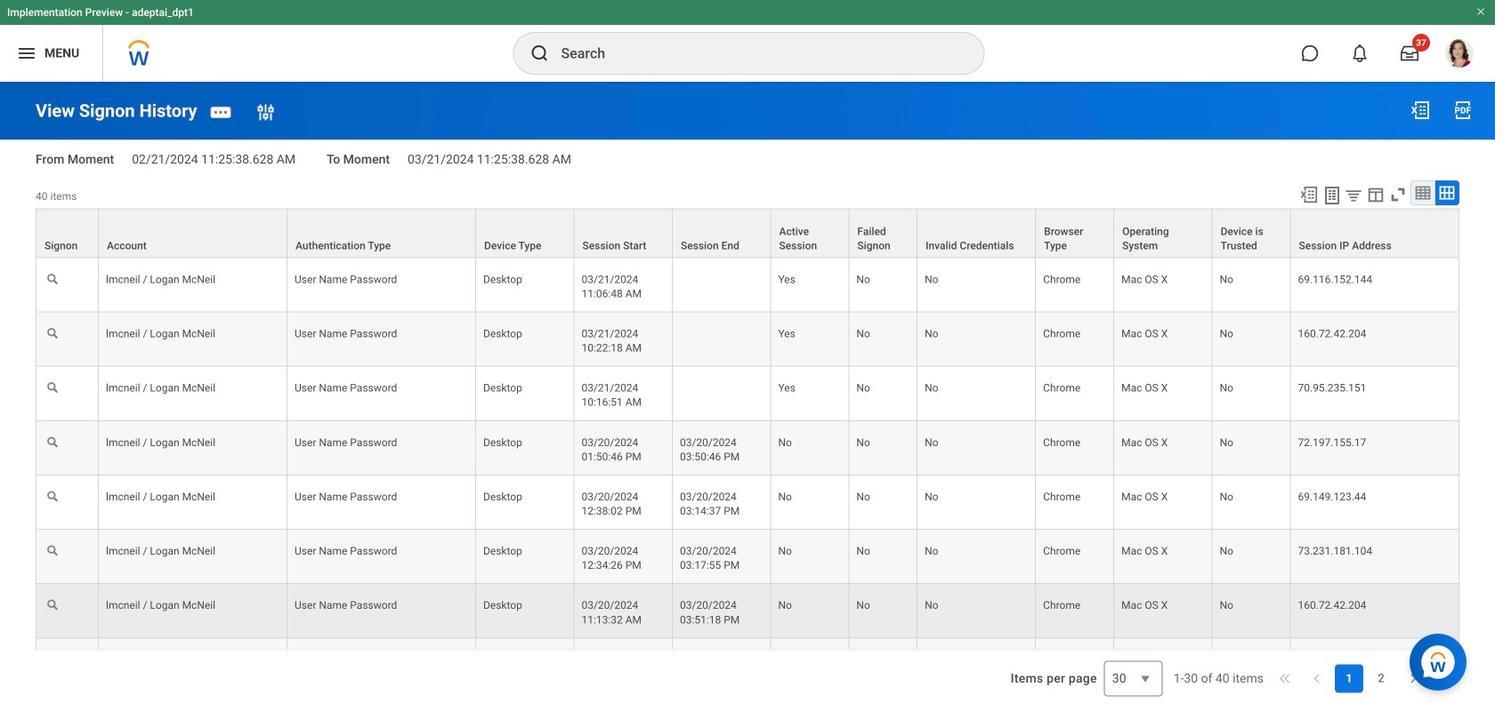 Task type: describe. For each thing, give the bounding box(es) containing it.
user name password element for 5th desktop element from the top's lmcneil / logan mcneil element
[[295, 488, 397, 504]]

1 desktop element from the top
[[483, 270, 522, 286]]

chevron 2x right small image
[[1436, 670, 1454, 688]]

select to filter grid data image
[[1344, 186, 1363, 205]]

lmcneil / logan mcneil element for 6th desktop element from the top
[[106, 542, 215, 558]]

user name password element for sixth desktop element from the bottom of the page lmcneil / logan mcneil element
[[295, 324, 397, 340]]

7 row from the top
[[36, 530, 1460, 585]]

lmcneil / logan mcneil element for 5th desktop element from the top
[[106, 488, 215, 504]]

inbox large image
[[1401, 44, 1419, 62]]

chevron right small image
[[1404, 670, 1422, 688]]

8 row from the top
[[36, 585, 1460, 639]]

view printable version (pdf) image
[[1452, 100, 1474, 121]]

chevron 2x left small image
[[1276, 670, 1294, 688]]

view signon history element
[[36, 101, 197, 122]]

4 desktop element from the top
[[483, 433, 522, 449]]

items per page element
[[1008, 651, 1163, 708]]

user name password element for 6th desktop element from the top's lmcneil / logan mcneil element
[[295, 542, 397, 558]]

lmcneil / logan mcneil element for first desktop element from the bottom
[[106, 596, 215, 613]]

4 row from the top
[[36, 367, 1460, 422]]

6 row from the top
[[36, 476, 1460, 530]]

5 desktop element from the top
[[483, 488, 522, 504]]

chevron left small image
[[1308, 670, 1326, 688]]

5 row from the top
[[36, 422, 1460, 476]]



Task type: vqa. For each thing, say whether or not it's contained in the screenshot.
brahe goods consulting
no



Task type: locate. For each thing, give the bounding box(es) containing it.
notifications large image
[[1351, 44, 1369, 62]]

row
[[36, 209, 1460, 258], [36, 258, 1460, 313], [36, 313, 1460, 367], [36, 367, 1460, 422], [36, 422, 1460, 476], [36, 476, 1460, 530], [36, 530, 1460, 585], [36, 585, 1460, 639], [36, 639, 1460, 694]]

3 row from the top
[[36, 313, 1460, 367]]

close environment banner image
[[1476, 6, 1486, 17]]

9 row from the top
[[36, 639, 1460, 694]]

lmcneil / logan mcneil element for 5th desktop element from the bottom of the page
[[106, 379, 215, 395]]

3 lmcneil / logan mcneil element from the top
[[106, 379, 215, 395]]

expand table image
[[1438, 184, 1456, 202]]

6 desktop element from the top
[[483, 542, 522, 558]]

lmcneil / logan mcneil element for 7th desktop element from the bottom
[[106, 270, 215, 286]]

7 desktop element from the top
[[483, 596, 522, 613]]

2 lmcneil / logan mcneil element from the top
[[106, 324, 215, 340]]

export to worksheets image
[[1322, 185, 1343, 207]]

search image
[[529, 43, 550, 64]]

6 lmcneil / logan mcneil element from the top
[[106, 542, 215, 558]]

6 user name password element from the top
[[295, 542, 397, 558]]

lmcneil / logan mcneil element for fourth desktop element from the bottom
[[106, 433, 215, 449]]

user name password element for fourth desktop element from the bottom lmcneil / logan mcneil element
[[295, 433, 397, 449]]

main content
[[0, 82, 1495, 720]]

2 user name password element from the top
[[295, 324, 397, 340]]

justify image
[[16, 43, 37, 64]]

4 user name password element from the top
[[295, 433, 397, 449]]

pagination element
[[1174, 651, 1460, 708]]

1 lmcneil / logan mcneil element from the top
[[106, 270, 215, 286]]

3 user name password element from the top
[[295, 379, 397, 395]]

5 user name password element from the top
[[295, 488, 397, 504]]

user name password element for first desktop element from the bottom's lmcneil / logan mcneil element
[[295, 596, 397, 613]]

list
[[1335, 665, 1395, 694]]

7 user name password element from the top
[[295, 596, 397, 613]]

fullscreen image
[[1388, 185, 1408, 205]]

1 row from the top
[[36, 209, 1460, 258]]

export to excel image
[[1410, 100, 1431, 121]]

5 lmcneil / logan mcneil element from the top
[[106, 488, 215, 504]]

cell
[[673, 258, 771, 313], [673, 313, 771, 367], [673, 367, 771, 422], [36, 639, 99, 694], [99, 639, 287, 694], [287, 639, 476, 694], [476, 639, 574, 694], [574, 639, 673, 694], [673, 639, 771, 694], [771, 639, 849, 694], [849, 639, 918, 694], [918, 639, 1036, 694], [1036, 639, 1114, 694], [1114, 639, 1213, 694], [1213, 639, 1291, 694], [1291, 639, 1460, 694]]

change selection image
[[255, 102, 276, 123]]

user name password element for lmcneil / logan mcneil element related to 5th desktop element from the bottom of the page
[[295, 379, 397, 395]]

user name password element
[[295, 270, 397, 286], [295, 324, 397, 340], [295, 379, 397, 395], [295, 433, 397, 449], [295, 488, 397, 504], [295, 542, 397, 558], [295, 596, 397, 613]]

list inside pagination element
[[1335, 665, 1395, 694]]

Search Workday  search field
[[561, 34, 947, 73]]

2 row from the top
[[36, 258, 1460, 313]]

click to view/edit grid preferences image
[[1366, 185, 1386, 205]]

lmcneil / logan mcneil element
[[106, 270, 215, 286], [106, 324, 215, 340], [106, 379, 215, 395], [106, 433, 215, 449], [106, 488, 215, 504], [106, 542, 215, 558], [106, 596, 215, 613]]

4 lmcneil / logan mcneil element from the top
[[106, 433, 215, 449]]

profile logan mcneil image
[[1445, 39, 1474, 71]]

1 user name password element from the top
[[295, 270, 397, 286]]

status
[[1174, 670, 1264, 688]]

toolbar
[[1291, 181, 1460, 209]]

lmcneil / logan mcneil element for sixth desktop element from the bottom of the page
[[106, 324, 215, 340]]

7 lmcneil / logan mcneil element from the top
[[106, 596, 215, 613]]

status inside pagination element
[[1174, 670, 1264, 688]]

banner
[[0, 0, 1495, 82]]

3 desktop element from the top
[[483, 379, 522, 395]]

2 desktop element from the top
[[483, 324, 522, 340]]

desktop element
[[483, 270, 522, 286], [483, 324, 522, 340], [483, 379, 522, 395], [483, 433, 522, 449], [483, 488, 522, 504], [483, 542, 522, 558], [483, 596, 522, 613]]

export to excel image
[[1299, 185, 1319, 205]]

table image
[[1414, 184, 1432, 202]]

user name password element for 7th desktop element from the bottom's lmcneil / logan mcneil element
[[295, 270, 397, 286]]



